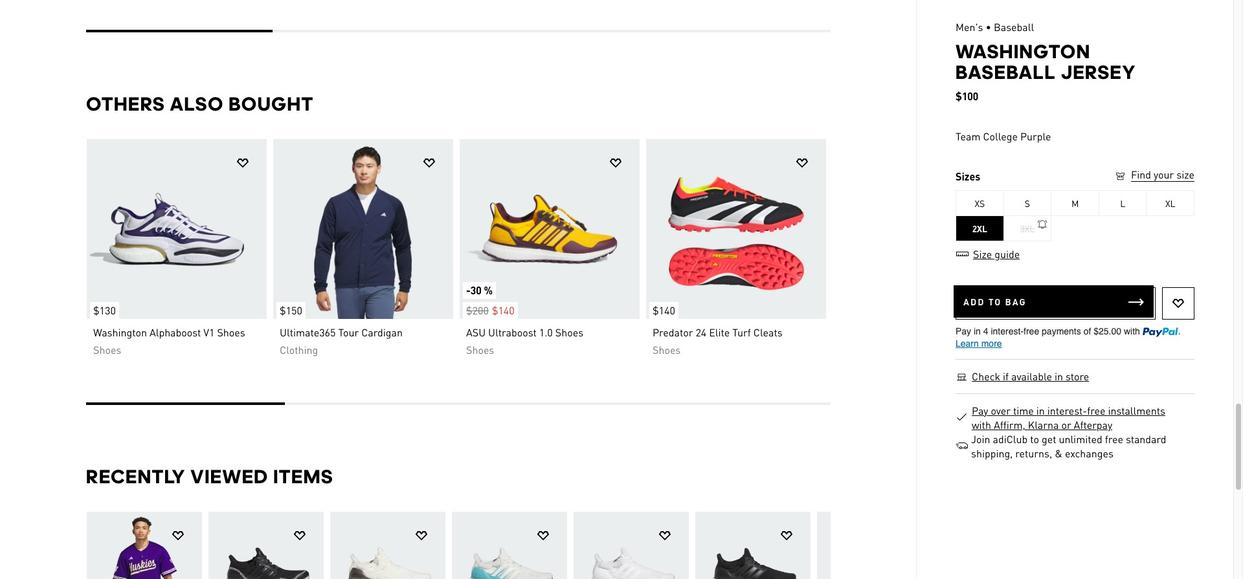 Task type: locate. For each thing, give the bounding box(es) containing it.
1 vertical spatial washington
[[93, 326, 147, 339]]

free down afterpay
[[1106, 433, 1124, 446]]

get
[[1042, 433, 1057, 446]]

1 arrow right long image from the top
[[807, 220, 822, 236]]

2 arrow left long button from the top
[[86, 552, 118, 580]]

washington down $130
[[93, 326, 147, 339]]

0 vertical spatial arrow left long image
[[94, 220, 110, 236]]

recently
[[86, 466, 186, 489]]

0 vertical spatial arrow left long button
[[86, 212, 118, 244]]

in inside button
[[1055, 370, 1064, 384]]

others
[[86, 93, 165, 115]]

0 vertical spatial free
[[1088, 404, 1106, 418]]

$130
[[93, 304, 116, 317]]

pay over time in interest-free installments with affirm, klarna or afterpay
[[972, 404, 1166, 432]]

size
[[1177, 168, 1195, 181]]

0 horizontal spatial in
[[1037, 404, 1046, 418]]

cardigan
[[361, 326, 403, 339]]

asu ultraboost 1.0 shoes shoes
[[466, 326, 583, 357]]

check
[[972, 370, 1001, 384]]

bag
[[1006, 296, 1027, 308]]

clothing
[[280, 343, 318, 357]]

0 vertical spatial in
[[1055, 370, 1064, 384]]

arrow left long image
[[94, 220, 110, 236], [94, 561, 110, 576]]

2xl button
[[957, 216, 1005, 242]]

2 arrow right long image from the top
[[807, 561, 822, 576]]

in up klarna
[[1037, 404, 1046, 418]]

or
[[1062, 419, 1072, 432]]

arrow right long image
[[807, 220, 822, 236], [807, 561, 822, 576]]

$140 link
[[646, 139, 826, 319]]

ultimate365
[[280, 326, 336, 339]]

available
[[1012, 370, 1053, 384]]

baseball up $100
[[956, 61, 1057, 84]]

washington alphaboost v1 shoes shoes
[[93, 326, 245, 357]]

1 arrow right long button from the top
[[799, 212, 831, 244]]

free
[[1088, 404, 1106, 418], [1106, 433, 1124, 446]]

1 list from the top
[[86, 139, 831, 382]]

washington
[[956, 40, 1091, 63], [93, 326, 147, 339]]

join
[[972, 433, 991, 446]]

1 vertical spatial arrow left long button
[[86, 552, 118, 580]]

v1
[[203, 326, 214, 339]]

turf
[[733, 326, 751, 339]]

ultraboost 1.0 shoes image
[[208, 512, 324, 580], [330, 512, 445, 580], [452, 512, 567, 580], [574, 512, 689, 580], [696, 512, 811, 580], [817, 512, 933, 580]]

asu
[[466, 326, 486, 339]]

0 vertical spatial scrollbar
[[86, 30, 831, 35]]

alphaboost
[[149, 326, 201, 339]]

baseball right •
[[995, 20, 1035, 34]]

scrollbar
[[86, 30, 831, 35], [86, 403, 831, 408]]

interest-
[[1048, 404, 1088, 418]]

add
[[964, 296, 986, 308]]

shoes down predator
[[653, 343, 681, 357]]

with
[[972, 419, 992, 432]]

standard
[[1127, 433, 1167, 446]]

washington alphaboost v1 shoes image
[[86, 139, 267, 319]]

1 vertical spatial arrow right long button
[[799, 552, 831, 580]]

1 vertical spatial in
[[1037, 404, 1046, 418]]

2 scrollbar from the top
[[86, 403, 831, 408]]

2xl
[[973, 223, 988, 235]]

in for interest-
[[1037, 404, 1046, 418]]

others also bought
[[86, 93, 314, 115]]

free inside pay over time in interest-free installments with affirm, klarna or afterpay
[[1088, 404, 1106, 418]]

shoes down $130
[[93, 343, 121, 357]]

check if available in store
[[972, 370, 1090, 384]]

find your size image
[[1115, 170, 1127, 183]]

list
[[86, 139, 831, 382], [86, 512, 933, 580]]

1 vertical spatial baseball
[[956, 61, 1057, 84]]

if
[[1004, 370, 1009, 384]]

pay
[[972, 404, 989, 418]]

0 vertical spatial washington
[[956, 40, 1091, 63]]

free inside "join adiclub to get unlimited free standard shipping, returns, & exchanges"
[[1106, 433, 1124, 446]]

1 vertical spatial list
[[86, 512, 933, 580]]

0 vertical spatial baseball
[[995, 20, 1035, 34]]

m
[[1072, 198, 1079, 209]]

washington down •
[[956, 40, 1091, 63]]

size guide link
[[956, 247, 1021, 261]]

college
[[984, 130, 1018, 143]]

1 $140 from the left
[[492, 304, 515, 317]]

in
[[1055, 370, 1064, 384], [1037, 404, 1046, 418]]

$140 up predator
[[653, 304, 675, 317]]

1 arrow left long image from the top
[[94, 220, 110, 236]]

1 vertical spatial arrow left long image
[[94, 561, 110, 576]]

affirm,
[[994, 419, 1026, 432]]

tour
[[338, 326, 359, 339]]

0 vertical spatial arrow right long button
[[799, 212, 831, 244]]

purple
[[1021, 130, 1052, 143]]

1 horizontal spatial $140
[[653, 304, 675, 317]]

shoes right 1.0
[[555, 326, 583, 339]]

s button
[[1005, 190, 1052, 216]]

xl
[[1166, 198, 1176, 209]]

6 ultraboost 1.0 shoes image from the left
[[817, 512, 933, 580]]

in for store
[[1055, 370, 1064, 384]]

2 $140 from the left
[[653, 304, 675, 317]]

1 horizontal spatial in
[[1055, 370, 1064, 384]]

$150
[[280, 304, 302, 317]]

1 vertical spatial scrollbar
[[86, 403, 831, 408]]

1 vertical spatial arrow right long image
[[807, 561, 822, 576]]

2 arrow right long button from the top
[[799, 552, 831, 580]]

1 arrow left long button from the top
[[86, 212, 118, 244]]

xs
[[975, 198, 985, 209]]

free up afterpay
[[1088, 404, 1106, 418]]

adiclub
[[994, 433, 1028, 446]]

shoes
[[217, 326, 245, 339], [555, 326, 583, 339], [93, 343, 121, 357], [466, 343, 494, 357], [653, 343, 681, 357]]

elite
[[709, 326, 730, 339]]

predator
[[653, 326, 693, 339]]

in inside pay over time in interest-free installments with affirm, klarna or afterpay
[[1037, 404, 1046, 418]]

2 list from the top
[[86, 512, 933, 580]]

in left the store
[[1055, 370, 1064, 384]]

arrow left long button
[[86, 212, 118, 244], [86, 552, 118, 580]]

add to bag button
[[954, 286, 1155, 318]]

0 vertical spatial list
[[86, 139, 831, 382]]

guide
[[995, 247, 1021, 261]]

0 horizontal spatial washington
[[93, 326, 147, 339]]

list containing -30 %
[[86, 139, 831, 382]]

arrow right long image for recently viewed items
[[807, 561, 822, 576]]

4 ultraboost 1.0 shoes image from the left
[[574, 512, 689, 580]]

to
[[1031, 433, 1040, 446]]

1 horizontal spatial washington
[[956, 40, 1091, 63]]

0 horizontal spatial $140
[[492, 304, 515, 317]]

2 arrow left long image from the top
[[94, 561, 110, 576]]

join adiclub to get unlimited free standard shipping, returns, & exchanges
[[972, 433, 1167, 461]]

size
[[974, 247, 993, 261]]

add to bag
[[964, 296, 1027, 308]]

predator 24 elite turf cleats image
[[646, 139, 826, 319]]

afterpay
[[1075, 419, 1113, 432]]

1 vertical spatial free
[[1106, 433, 1124, 446]]

3xl
[[1021, 223, 1035, 235]]

men's
[[956, 20, 984, 34]]

arrow right long button
[[799, 212, 831, 244], [799, 552, 831, 580]]

$140 up ultraboost
[[492, 304, 515, 317]]

2 ultraboost 1.0 shoes image from the left
[[330, 512, 445, 580]]

0 vertical spatial arrow right long image
[[807, 220, 822, 236]]

ultimate365 tour cardigan clothing
[[280, 326, 403, 357]]

size guide
[[974, 247, 1021, 261]]



Task type: describe. For each thing, give the bounding box(es) containing it.
shoes right v1
[[217, 326, 245, 339]]

l button
[[1100, 190, 1148, 216]]

klarna
[[1029, 419, 1060, 432]]

find your size
[[1132, 168, 1195, 181]]

xs button
[[957, 190, 1005, 216]]

3xl button
[[1005, 216, 1052, 242]]

$200
[[466, 304, 489, 317]]

arrow right long button for items
[[799, 552, 831, 580]]

5 ultraboost 1.0 shoes image from the left
[[696, 512, 811, 580]]

shoes inside predator 24 elite turf cleats shoes
[[653, 343, 681, 357]]

unlimited
[[1060, 433, 1103, 446]]

shipping,
[[972, 447, 1014, 461]]

arrow left long button for others also bought
[[86, 212, 118, 244]]

$130 link
[[86, 139, 267, 319]]

to
[[989, 296, 1003, 308]]

time
[[1014, 404, 1035, 418]]

%
[[484, 284, 493, 297]]

xl button
[[1148, 190, 1195, 216]]

3 ultraboost 1.0 shoes image from the left
[[452, 512, 567, 580]]

your
[[1155, 168, 1175, 181]]

24
[[696, 326, 707, 339]]

•
[[986, 20, 992, 34]]

arrow left long image for others also bought
[[94, 220, 110, 236]]

ultraboost
[[488, 326, 537, 339]]

asu ultraboost 1.0 shoes image
[[460, 139, 640, 319]]

arrow right long button for bought
[[799, 212, 831, 244]]

pay over time in interest-free installments with affirm, klarna or afterpay link
[[972, 404, 1187, 433]]

&
[[1056, 447, 1063, 461]]

arrow left long button for recently viewed items
[[86, 552, 118, 580]]

washington baseball jersey image
[[86, 512, 202, 580]]

team college purple
[[956, 130, 1052, 143]]

free for interest-
[[1088, 404, 1106, 418]]

predator 24 elite turf cleats shoes
[[653, 326, 783, 357]]

-
[[466, 284, 471, 297]]

team
[[956, 130, 981, 143]]

s
[[1026, 198, 1031, 209]]

sizes
[[956, 170, 981, 183]]

l
[[1121, 198, 1126, 209]]

list for recently viewed items
[[86, 512, 933, 580]]

list for others also bought
[[86, 139, 831, 382]]

cleats
[[754, 326, 783, 339]]

-30 % $200 $140
[[466, 284, 515, 317]]

30
[[471, 284, 482, 297]]

find your size button
[[1115, 168, 1195, 184]]

also
[[170, 93, 224, 115]]

jersey
[[1062, 61, 1137, 84]]

returns,
[[1016, 447, 1053, 461]]

$150 link
[[273, 139, 453, 319]]

store
[[1066, 370, 1090, 384]]

1.0
[[539, 326, 553, 339]]

free for unlimited
[[1106, 433, 1124, 446]]

washington inside washington alphaboost v1 shoes shoes
[[93, 326, 147, 339]]

shoes down asu
[[466, 343, 494, 357]]

$140 inside -30 % $200 $140
[[492, 304, 515, 317]]

items
[[273, 466, 333, 489]]

washington inside men's • baseball washington baseball jersey $100
[[956, 40, 1091, 63]]

installments
[[1109, 404, 1166, 418]]

1 scrollbar from the top
[[86, 30, 831, 35]]

viewed
[[190, 466, 268, 489]]

men's • baseball washington baseball jersey $100
[[956, 20, 1137, 103]]

check if available in store button
[[972, 370, 1090, 384]]

exchanges
[[1066, 447, 1114, 461]]

m button
[[1052, 190, 1100, 216]]

recently viewed items
[[86, 466, 333, 489]]

$100
[[956, 89, 979, 103]]

ultimate365 tour cardigan image
[[273, 139, 453, 319]]

bought
[[229, 93, 314, 115]]

over
[[992, 404, 1011, 418]]

arrow right long image for others also bought
[[807, 220, 822, 236]]

arrow left long image for recently viewed items
[[94, 561, 110, 576]]

1 ultraboost 1.0 shoes image from the left
[[208, 512, 324, 580]]



Task type: vqa. For each thing, say whether or not it's contained in the screenshot.
2XL
yes



